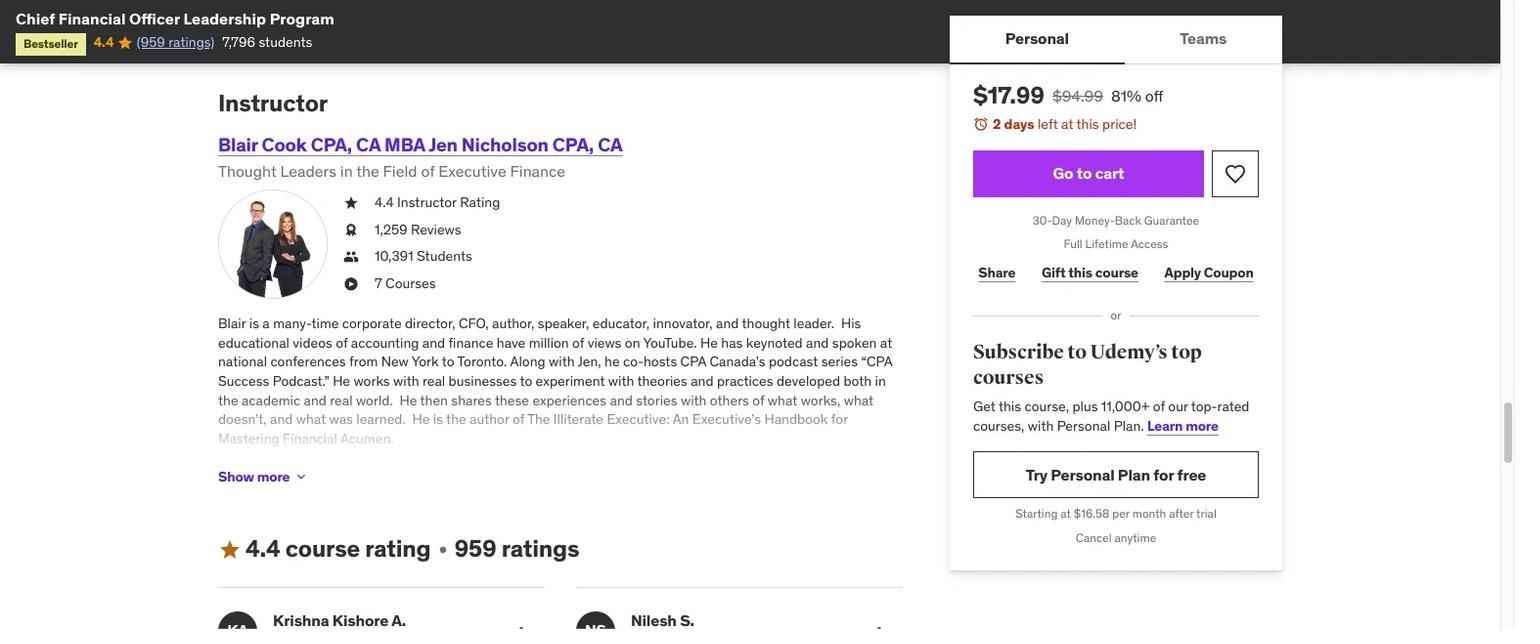 Task type: describe. For each thing, give the bounding box(es) containing it.
finance
[[510, 161, 565, 181]]

youtube.
[[643, 334, 697, 352]]

1 vertical spatial co-
[[363, 476, 383, 494]]

experiment
[[536, 373, 605, 390]]

0 vertical spatial experiences
[[532, 392, 607, 409]]

university
[[757, 553, 815, 571]]

of right years
[[568, 457, 579, 475]]

0 horizontal spatial has
[[329, 534, 350, 551]]

executive:
[[607, 411, 670, 429]]

attainable,
[[566, 534, 631, 551]]

rated
[[1217, 398, 1249, 416]]

many-
[[273, 315, 312, 333]]

at inside "blair is a many-time corporate director, cfo, author, speaker, educator, innovator, and thought leader.  his educational videos of accounting and finance have million of views on youtube. he has keynoted and spoken at national conferences from new york to toronto. along with jen, he co-hosts cpa canada's podcast series "cpa success podcast." he works with real businesses to experiment with theories and practices developed both in the academic and real world.  he then shares these experiences and stories with others of what works, what doesn't, and what was learned.  he is the author of the illiterate executive: an executive's handbook for mastering financial acumen. jen is a dynamic financial professional with over 20 years of leadership experience in public practice, academia and industry.  jen is the co-host of cpa canada's podcast series "cpa success podcast." jen brings to the classroom a broad skill set and experience in all key facets of an organization including operations management, strategic planning, business development, finance, accounting, investor relations, human resources, and project management. jen has a passion for making finance more attainable, whether it's working to articulate strategy in a financial context, bringing clarity to financial communication or teaching accounting to university students. jen's career epitomizes the diverse experiences and roles that cpas play in industry – from financial to operational leadership."
[[880, 334, 892, 352]]

courses,
[[973, 417, 1024, 435]]

developed
[[777, 373, 840, 390]]

additional actions for review by krishna kishore a. image
[[510, 624, 533, 630]]

back
[[1115, 213, 1141, 227]]

management,
[[817, 495, 901, 513]]

stories
[[636, 392, 677, 409]]

apply coupon
[[1164, 264, 1254, 281]]

show more button
[[218, 458, 309, 497]]

to right clarity
[[430, 553, 442, 571]]

roles
[[537, 572, 567, 590]]

practices
[[717, 373, 773, 390]]

businesses
[[449, 373, 517, 390]]

financial down management.
[[229, 553, 280, 571]]

with up the an
[[681, 392, 707, 409]]

ratings)
[[168, 34, 215, 51]]

financial down making
[[446, 553, 497, 571]]

operations
[[748, 495, 813, 513]]

cart
[[1095, 163, 1124, 183]]

xsmall image inside show more button
[[294, 470, 309, 485]]

access
[[1131, 237, 1168, 252]]

subscribe to udemy's top courses
[[973, 340, 1202, 390]]

time
[[311, 315, 339, 333]]

1 vertical spatial experiences
[[434, 572, 508, 590]]

the up doesn't,
[[218, 392, 238, 409]]

all
[[494, 495, 508, 513]]

in down project at bottom right
[[890, 534, 901, 551]]

and down conferences
[[304, 392, 327, 409]]

the
[[527, 411, 550, 429]]

broad
[[295, 495, 330, 513]]

passion
[[364, 534, 411, 551]]

and up executive: at the bottom left of the page
[[610, 392, 633, 409]]

and down management,
[[828, 515, 851, 532]]

a up jen's
[[218, 553, 225, 571]]

day
[[1052, 213, 1072, 227]]

author
[[470, 411, 509, 429]]

nicholson
[[462, 133, 549, 156]]

gift this course link
[[1036, 254, 1144, 293]]

apply
[[1164, 264, 1201, 281]]

the up management,
[[839, 476, 859, 494]]

public
[[735, 457, 772, 475]]

go
[[1053, 163, 1073, 183]]

go to cart button
[[973, 150, 1204, 197]]

leadership.
[[291, 591, 358, 609]]

is up skill at the bottom left of the page
[[326, 476, 336, 494]]

a left broad
[[284, 495, 291, 513]]

4.4 for 4.4 instructor rating
[[375, 194, 394, 211]]

jen up broad
[[303, 476, 323, 494]]

blair cook cpa, ca mba jen nicholson cpa, ca image
[[218, 190, 328, 299]]

business
[[335, 515, 389, 532]]

jen up operations
[[758, 476, 778, 494]]

learn more
[[1147, 417, 1219, 435]]

york
[[411, 353, 439, 371]]

rating
[[365, 534, 431, 565]]

4.4 course rating
[[245, 534, 431, 565]]

1 vertical spatial "cpa
[[609, 476, 641, 494]]

strategy
[[837, 534, 887, 551]]

1 horizontal spatial series
[[821, 353, 858, 371]]

gift this course
[[1042, 264, 1138, 281]]

blair cook cpa, ca mba jen nicholson cpa, ca thought leaders in the field of executive finance
[[218, 133, 623, 181]]

with left over
[[453, 457, 479, 475]]

0 horizontal spatial for
[[415, 534, 431, 551]]

to up the university
[[760, 534, 773, 551]]

and down host
[[383, 495, 406, 513]]

communication
[[500, 553, 595, 571]]

tab list containing personal
[[950, 16, 1282, 65]]

and left thought
[[716, 315, 739, 333]]

with up experiment
[[549, 353, 575, 371]]

facets
[[536, 495, 573, 513]]

1 horizontal spatial what
[[768, 392, 797, 409]]

along
[[510, 353, 545, 371]]

0 vertical spatial for
[[831, 411, 848, 429]]

career
[[251, 572, 290, 590]]

try personal plan for free
[[1026, 465, 1206, 485]]

he left works
[[333, 373, 350, 390]]

set
[[361, 495, 380, 513]]

thought
[[742, 315, 790, 333]]

anytime
[[1115, 531, 1156, 546]]

blair is a many-time corporate director, cfo, author, speaker, educator, innovator, and thought leader.  his educational videos of accounting and finance have million of views on youtube. he has keynoted and spoken at national conferences from new york to toronto. along with jen, he co-hosts cpa canada's podcast series "cpa success podcast." he works with real businesses to experiment with theories and practices developed both in the academic and real world.  he then shares these experiences and stories with others of what works, what doesn't, and what was learned.  he is the author of the illiterate executive: an executive's handbook for mastering financial acumen. jen is a dynamic financial professional with over 20 years of leadership experience in public practice, academia and industry.  jen is the co-host of cpa canada's podcast series "cpa success podcast." jen brings to the classroom a broad skill set and experience in all key facets of an organization including operations management, strategic planning, business development, finance, accounting, investor relations, human resources, and project management. jen has a passion for making finance more attainable, whether it's working to articulate strategy in a financial context, bringing clarity to financial communication or teaching accounting to university students. jen's career epitomizes the diverse experiences and roles that cpas play in industry – from financial to operational leadership.
[[218, 315, 901, 609]]

of up jen,
[[572, 334, 584, 352]]

top
[[1171, 340, 1202, 365]]

national
[[218, 353, 267, 371]]

to right york
[[442, 353, 454, 371]]

1 cpa, from the left
[[311, 133, 352, 156]]

over
[[482, 457, 508, 475]]

1 horizontal spatial cpa
[[680, 353, 706, 371]]

wishlist image
[[1224, 162, 1247, 185]]

with inside get this course, plus 11,000+ of our top-rated courses, with personal plan.
[[1028, 417, 1054, 435]]

on
[[625, 334, 640, 352]]

4.4 for 4.4
[[94, 34, 114, 51]]

cfo,
[[459, 315, 489, 333]]

of down these
[[513, 411, 524, 429]]

corporate
[[342, 315, 402, 333]]

director,
[[405, 315, 455, 333]]

1 ca from the left
[[356, 133, 381, 156]]

1 vertical spatial for
[[1153, 465, 1174, 485]]

30-day money-back guarantee full lifetime access
[[1033, 213, 1199, 252]]

educator,
[[593, 315, 650, 333]]

0 vertical spatial from
[[349, 353, 378, 371]]

11,000+
[[1101, 398, 1150, 416]]

0 vertical spatial at
[[1061, 115, 1073, 133]]

2 ca from the left
[[598, 133, 623, 156]]

course,
[[1024, 398, 1069, 416]]

to down working
[[741, 553, 753, 571]]

planning,
[[275, 515, 331, 532]]

of down practices
[[752, 392, 764, 409]]

1 vertical spatial accounting
[[670, 553, 738, 571]]

–
[[729, 572, 739, 590]]

0 vertical spatial course
[[1095, 264, 1138, 281]]

is down then
[[433, 411, 443, 429]]

illiterate
[[553, 411, 604, 429]]

leaders
[[280, 161, 336, 181]]

0 vertical spatial financial
[[58, 9, 126, 28]]

month
[[1132, 507, 1166, 522]]

these
[[495, 392, 529, 409]]

1 horizontal spatial or
[[1111, 308, 1121, 323]]

1 horizontal spatial from
[[742, 572, 771, 590]]

apply coupon button
[[1159, 254, 1259, 293]]

key
[[511, 495, 532, 513]]

doesn't,
[[218, 411, 267, 429]]

and down academic
[[270, 411, 293, 429]]

2 vertical spatial personal
[[1051, 465, 1114, 485]]

organization
[[610, 495, 686, 513]]

this for course
[[1068, 264, 1092, 281]]

starting
[[1015, 507, 1058, 522]]

gift
[[1042, 264, 1066, 281]]

reviews
[[411, 221, 461, 238]]

diverse
[[386, 572, 430, 590]]

0 vertical spatial has
[[721, 334, 743, 352]]

of left an
[[577, 495, 589, 513]]

more inside "blair is a many-time corporate director, cfo, author, speaker, educator, innovator, and thought leader.  his educational videos of accounting and finance have million of views on youtube. he has keynoted and spoken at national conferences from new york to toronto. along with jen, he co-hosts cpa canada's podcast series "cpa success podcast." he works with real businesses to experiment with theories and practices developed both in the academic and real world.  he then shares these experiences and stories with others of what works, what doesn't, and what was learned.  he is the author of the illiterate executive: an executive's handbook for mastering financial acumen. jen is a dynamic financial professional with over 20 years of leadership experience in public practice, academia and industry.  jen is the co-host of cpa canada's podcast series "cpa success podcast." jen brings to the classroom a broad skill set and experience in all key facets of an organization including operations management, strategic planning, business development, finance, accounting, investor relations, human resources, and project management. jen has a passion for making finance more attainable, whether it's working to articulate strategy in a financial context, bringing clarity to financial communication or teaching accounting to university students. jen's career epitomizes the diverse experiences and roles that cpas play in industry – from financial to operational leadership."
[[531, 534, 563, 551]]

learn more link
[[1147, 417, 1219, 435]]

0 vertical spatial this
[[1076, 115, 1099, 133]]

blair for is
[[218, 315, 246, 333]]

of down the professional on the bottom left of the page
[[413, 476, 425, 494]]

0 horizontal spatial podcast
[[517, 476, 566, 494]]

0 horizontal spatial series
[[569, 476, 606, 494]]

0 vertical spatial podcast
[[769, 353, 818, 371]]

the up skill at the bottom left of the page
[[339, 476, 359, 494]]

0 horizontal spatial accounting
[[351, 334, 419, 352]]

keynoted
[[746, 334, 803, 352]]

1 vertical spatial cpa
[[429, 476, 455, 494]]

a up educational
[[262, 315, 270, 333]]

speaker,
[[538, 315, 589, 333]]

financial down acumen.
[[320, 457, 371, 475]]

and up others
[[691, 373, 714, 390]]

2 horizontal spatial what
[[844, 392, 874, 409]]



Task type: locate. For each thing, give the bounding box(es) containing it.
he down 'innovator,'
[[700, 334, 718, 352]]

1 horizontal spatial "cpa
[[861, 353, 892, 371]]

is up educational
[[249, 315, 259, 333]]

or
[[1111, 308, 1121, 323], [598, 553, 610, 571]]

industry
[[677, 572, 726, 590]]

off
[[1145, 86, 1163, 106]]

1 horizontal spatial accounting
[[670, 553, 738, 571]]

1 horizontal spatial for
[[831, 411, 848, 429]]

1 vertical spatial 4.4
[[375, 194, 394, 211]]

0 horizontal spatial or
[[598, 553, 610, 571]]

course up epitomizes
[[285, 534, 360, 565]]

0 horizontal spatial ca
[[356, 133, 381, 156]]

accounting
[[351, 334, 419, 352], [670, 553, 738, 571]]

personal inside button
[[1005, 29, 1069, 48]]

executive's
[[692, 411, 761, 429]]

1 vertical spatial blair
[[218, 315, 246, 333]]

students.
[[819, 553, 876, 571]]

teams
[[1180, 29, 1227, 48]]

ratings
[[501, 534, 579, 565]]

for down development,
[[415, 534, 431, 551]]

4.4
[[94, 34, 114, 51], [375, 194, 394, 211], [245, 534, 280, 565]]

that
[[570, 572, 595, 590]]

and down director,
[[422, 334, 445, 352]]

"cpa down leadership
[[609, 476, 641, 494]]

of down the time
[[336, 334, 348, 352]]

program
[[270, 9, 334, 28]]

jen down mastering
[[218, 457, 238, 475]]

show more
[[218, 468, 290, 486]]

canada's down over
[[458, 476, 514, 494]]

success down the national
[[218, 373, 269, 390]]

starting at $16.58 per month after trial cancel anytime
[[1015, 507, 1217, 546]]

0 vertical spatial podcast."
[[273, 373, 329, 390]]

7,796 students
[[222, 34, 312, 51]]

2 blair from the top
[[218, 315, 246, 333]]

conferences
[[270, 353, 346, 371]]

1 vertical spatial experience
[[409, 495, 476, 513]]

of inside get this course, plus 11,000+ of our top-rated courses, with personal plan.
[[1153, 398, 1165, 416]]

1 vertical spatial has
[[329, 534, 350, 551]]

mba
[[384, 133, 425, 156]]

blair inside "blair is a many-time corporate director, cfo, author, speaker, educator, innovator, and thought leader.  his educational videos of accounting and finance have million of views on youtube. he has keynoted and spoken at national conferences from new york to toronto. along with jen, he co-hosts cpa canada's podcast series "cpa success podcast." he works with real businesses to experiment with theories and practices developed both in the academic and real world.  he then shares these experiences and stories with others of what works, what doesn't, and what was learned.  he is the author of the illiterate executive: an executive's handbook for mastering financial acumen. jen is a dynamic financial professional with over 20 years of leadership experience in public practice, academia and industry.  jen is the co-host of cpa canada's podcast series "cpa success podcast." jen brings to the classroom a broad skill set and experience in all key facets of an organization including operations management, strategic planning, business development, finance, accounting, investor relations, human resources, and project management. jen has a passion for making finance more attainable, whether it's working to articulate strategy in a financial context, bringing clarity to financial communication or teaching accounting to university students. jen's career epitomizes the diverse experiences and roles that cpas play in industry – from financial to operational leadership."
[[218, 315, 246, 333]]

educational
[[218, 334, 289, 352]]

in inside blair cook cpa, ca mba jen nicholson cpa, ca thought leaders in the field of executive finance
[[340, 161, 353, 181]]

after
[[1169, 507, 1194, 522]]

more for show more
[[257, 468, 290, 486]]

0 horizontal spatial instructor
[[218, 88, 328, 119]]

then
[[420, 392, 448, 409]]

podcast."
[[273, 373, 329, 390], [698, 476, 755, 494]]

and up classroom
[[218, 476, 241, 494]]

0 horizontal spatial cpa,
[[311, 133, 352, 156]]

host
[[383, 476, 410, 494]]

accounting up industry
[[670, 553, 738, 571]]

0 horizontal spatial from
[[349, 353, 378, 371]]

1 horizontal spatial course
[[1095, 264, 1138, 281]]

finance,
[[479, 515, 527, 532]]

in left public
[[721, 457, 732, 475]]

has
[[721, 334, 743, 352], [329, 534, 350, 551]]

0 horizontal spatial canada's
[[458, 476, 514, 494]]

1 vertical spatial xsmall image
[[435, 542, 450, 558]]

to left the udemy's
[[1067, 340, 1087, 365]]

xsmall image down development,
[[435, 542, 450, 558]]

instructor up cook
[[218, 88, 328, 119]]

million
[[529, 334, 569, 352]]

personal up the $17.99 at the right top of page
[[1005, 29, 1069, 48]]

1 horizontal spatial co-
[[623, 353, 644, 371]]

project
[[854, 515, 897, 532]]

0 horizontal spatial more
[[257, 468, 290, 486]]

views
[[587, 334, 622, 352]]

personal down plus
[[1057, 417, 1110, 435]]

this inside get this course, plus 11,000+ of our top-rated courses, with personal plan.
[[999, 398, 1021, 416]]

to right brings
[[823, 476, 836, 494]]

resources,
[[761, 515, 825, 532]]

0 horizontal spatial experiences
[[434, 572, 508, 590]]

show
[[218, 468, 254, 486]]

2 vertical spatial more
[[531, 534, 563, 551]]

4.4 for 4.4 course rating
[[245, 534, 280, 565]]

0 vertical spatial finance
[[448, 334, 493, 352]]

0 vertical spatial experience
[[650, 457, 717, 475]]

for left free
[[1153, 465, 1174, 485]]

more inside button
[[257, 468, 290, 486]]

0 vertical spatial success
[[218, 373, 269, 390]]

1 horizontal spatial instructor
[[397, 194, 457, 211]]

1 horizontal spatial ca
[[598, 133, 623, 156]]

blair inside blair cook cpa, ca mba jen nicholson cpa, ca thought leaders in the field of executive finance
[[218, 133, 258, 156]]

this right gift
[[1068, 264, 1092, 281]]

chief financial officer leadership program
[[16, 9, 334, 28]]

2 days left at this price!
[[993, 115, 1137, 133]]

jen
[[429, 133, 458, 156], [218, 457, 238, 475], [303, 476, 323, 494], [758, 476, 778, 494], [305, 534, 326, 551]]

jen right mba
[[429, 133, 458, 156]]

1 vertical spatial from
[[742, 572, 771, 590]]

cpa, up leaders
[[311, 133, 352, 156]]

what
[[768, 392, 797, 409], [844, 392, 874, 409], [296, 411, 326, 429]]

experiences
[[532, 392, 607, 409], [434, 572, 508, 590]]

to inside subscribe to udemy's top courses
[[1067, 340, 1087, 365]]

medium image
[[218, 539, 242, 562]]

0 vertical spatial or
[[1111, 308, 1121, 323]]

cpa
[[680, 353, 706, 371], [429, 476, 455, 494]]

1 vertical spatial real
[[330, 392, 353, 409]]

go to cart
[[1053, 163, 1124, 183]]

theories
[[637, 373, 687, 390]]

cpa down the professional on the bottom left of the page
[[429, 476, 455, 494]]

0 vertical spatial series
[[821, 353, 858, 371]]

course down lifetime
[[1095, 264, 1138, 281]]

or down attainable,
[[598, 553, 610, 571]]

others
[[710, 392, 749, 409]]

innovator,
[[653, 315, 713, 333]]

a up bringing
[[354, 534, 361, 551]]

4.4 left (959
[[94, 34, 114, 51]]

1 horizontal spatial real
[[422, 373, 445, 390]]

2 vertical spatial 4.4
[[245, 534, 280, 565]]

whether
[[634, 534, 684, 551]]

xsmall image for 7 courses
[[343, 275, 359, 294]]

plan.
[[1114, 417, 1144, 435]]

and left the spoken
[[806, 334, 829, 352]]

context,
[[283, 553, 332, 571]]

1,259 reviews
[[375, 221, 461, 238]]

1 horizontal spatial has
[[721, 334, 743, 352]]

this for course,
[[999, 398, 1021, 416]]

finance down cfo,
[[448, 334, 493, 352]]

tab list
[[950, 16, 1282, 65]]

series down the spoken
[[821, 353, 858, 371]]

xsmall image
[[343, 248, 359, 267], [435, 542, 450, 558]]

0 horizontal spatial "cpa
[[609, 476, 641, 494]]

he left then
[[400, 392, 417, 409]]

for down works, on the bottom right of page
[[831, 411, 848, 429]]

0 vertical spatial co-
[[623, 353, 644, 371]]

our
[[1168, 398, 1188, 416]]

students
[[259, 34, 312, 51]]

alarm image
[[973, 116, 989, 132]]

at
[[1061, 115, 1073, 133], [880, 334, 892, 352], [1061, 507, 1071, 522]]

0 vertical spatial cpa
[[680, 353, 706, 371]]

podcast." down conferences
[[273, 373, 329, 390]]

blair cook cpa, ca mba jen nicholson cpa, ca link
[[218, 133, 623, 156]]

$17.99 $94.99 81% off
[[973, 80, 1163, 111]]

personal inside get this course, plus 11,000+ of our top-rated courses, with personal plan.
[[1057, 417, 1110, 435]]

1 vertical spatial finance
[[483, 534, 528, 551]]

xsmall image for 1,259 reviews
[[343, 221, 359, 240]]

2 vertical spatial at
[[1061, 507, 1071, 522]]

the down shares
[[446, 411, 466, 429]]

trial
[[1196, 507, 1217, 522]]

2 vertical spatial this
[[999, 398, 1021, 416]]

2 cpa, from the left
[[552, 133, 594, 156]]

to
[[1077, 163, 1092, 183], [1067, 340, 1087, 365], [442, 353, 454, 371], [520, 373, 532, 390], [823, 476, 836, 494], [760, 534, 773, 551], [430, 553, 442, 571], [741, 553, 753, 571], [828, 572, 840, 590]]

co- down on
[[623, 353, 644, 371]]

he down then
[[412, 411, 430, 429]]

1 horizontal spatial success
[[644, 476, 695, 494]]

0 vertical spatial more
[[1186, 417, 1219, 435]]

1 horizontal spatial podcast."
[[698, 476, 755, 494]]

with down 'he'
[[608, 373, 634, 390]]

jen up context,
[[305, 534, 326, 551]]

subscribe
[[973, 340, 1064, 365]]

free
[[1177, 465, 1206, 485]]

an
[[673, 411, 689, 429]]

4.4 down strategic
[[245, 534, 280, 565]]

xsmall image for 4.4 instructor rating
[[343, 194, 359, 213]]

1 vertical spatial personal
[[1057, 417, 1110, 435]]

0 horizontal spatial podcast."
[[273, 373, 329, 390]]

0 vertical spatial xsmall image
[[343, 248, 359, 267]]

0 horizontal spatial financial
[[58, 9, 126, 28]]

instructor up 1,259 reviews
[[397, 194, 457, 211]]

more for learn more
[[1186, 417, 1219, 435]]

0 vertical spatial "cpa
[[861, 353, 892, 371]]

in left all
[[480, 495, 491, 513]]

development,
[[392, 515, 475, 532]]

1 blair from the top
[[218, 133, 258, 156]]

4.4 up 1,259
[[375, 194, 394, 211]]

with down the new
[[393, 373, 419, 390]]

1 horizontal spatial xsmall image
[[435, 542, 450, 558]]

in right leaders
[[340, 161, 353, 181]]

7 courses
[[375, 275, 436, 292]]

from up works
[[349, 353, 378, 371]]

1 horizontal spatial more
[[531, 534, 563, 551]]

teams button
[[1124, 16, 1282, 63]]

0 vertical spatial personal
[[1005, 29, 1069, 48]]

in right play
[[662, 572, 673, 590]]

959
[[454, 534, 496, 565]]

of inside blair cook cpa, ca mba jen nicholson cpa, ca thought leaders in the field of executive finance
[[421, 161, 435, 181]]

1 vertical spatial at
[[880, 334, 892, 352]]

courses
[[973, 365, 1044, 390]]

1 vertical spatial or
[[598, 553, 610, 571]]

at right left
[[1061, 115, 1073, 133]]

0 horizontal spatial real
[[330, 392, 353, 409]]

to down students.
[[828, 572, 840, 590]]

financial
[[58, 9, 126, 28], [283, 430, 337, 448]]

learn
[[1147, 417, 1183, 435]]

1 vertical spatial this
[[1068, 264, 1092, 281]]

more up classroom
[[257, 468, 290, 486]]

to inside button
[[1077, 163, 1092, 183]]

success
[[218, 373, 269, 390], [644, 476, 695, 494]]

1 horizontal spatial experience
[[650, 457, 717, 475]]

has down thought
[[721, 334, 743, 352]]

more down top-
[[1186, 417, 1219, 435]]

courses
[[385, 275, 436, 292]]

plan
[[1118, 465, 1150, 485]]

1 vertical spatial course
[[285, 534, 360, 565]]

959 ratings
[[454, 534, 579, 565]]

at left $16.58
[[1061, 507, 1071, 522]]

financial down the university
[[774, 572, 825, 590]]

0 vertical spatial 4.4
[[94, 34, 114, 51]]

0 vertical spatial instructor
[[218, 88, 328, 119]]

or inside "blair is a many-time corporate director, cfo, author, speaker, educator, innovator, and thought leader.  his educational videos of accounting and finance have million of views on youtube. he has keynoted and spoken at national conferences from new york to toronto. along with jen, he co-hosts cpa canada's podcast series "cpa success podcast." he works with real businesses to experiment with theories and practices developed both in the academic and real world.  he then shares these experiences and stories with others of what works, what doesn't, and what was learned.  he is the author of the illiterate executive: an executive's handbook for mastering financial acumen. jen is a dynamic financial professional with over 20 years of leadership experience in public practice, academia and industry.  jen is the co-host of cpa canada's podcast series "cpa success podcast." jen brings to the classroom a broad skill set and experience in all key facets of an organization including operations management, strategic planning, business development, finance, accounting, investor relations, human resources, and project management. jen has a passion for making finance more attainable, whether it's working to articulate strategy in a financial context, bringing clarity to financial communication or teaching accounting to university students. jen's career epitomizes the diverse experiences and roles that cpas play in industry – from financial to operational leadership."
[[598, 553, 610, 571]]

2 horizontal spatial for
[[1153, 465, 1174, 485]]

0 horizontal spatial xsmall image
[[343, 248, 359, 267]]

podcast down years
[[517, 476, 566, 494]]

0 horizontal spatial success
[[218, 373, 269, 390]]

1 horizontal spatial experiences
[[532, 392, 607, 409]]

0 vertical spatial blair
[[218, 133, 258, 156]]

officer
[[129, 9, 180, 28]]

more
[[1186, 417, 1219, 435], [257, 468, 290, 486], [531, 534, 563, 551]]

xsmall image
[[343, 194, 359, 213], [343, 221, 359, 240], [343, 275, 359, 294], [294, 470, 309, 485]]

experience down the an
[[650, 457, 717, 475]]

1 vertical spatial more
[[257, 468, 290, 486]]

in right "both"
[[875, 373, 886, 390]]

human
[[716, 515, 758, 532]]

0 vertical spatial canada's
[[710, 353, 765, 371]]

1 horizontal spatial cpa,
[[552, 133, 594, 156]]

what down "both"
[[844, 392, 874, 409]]

full
[[1064, 237, 1082, 252]]

real up then
[[422, 373, 445, 390]]

blair for cook
[[218, 133, 258, 156]]

jen,
[[578, 353, 601, 371]]

and left roles on the bottom left of the page
[[511, 572, 534, 590]]

at inside the starting at $16.58 per month after trial cancel anytime
[[1061, 507, 1071, 522]]

financial
[[320, 457, 371, 475], [229, 553, 280, 571], [446, 553, 497, 571], [774, 572, 825, 590]]

series
[[821, 353, 858, 371], [569, 476, 606, 494]]

a right show
[[255, 457, 262, 475]]

1 vertical spatial podcast
[[517, 476, 566, 494]]

finance down finance, on the bottom left
[[483, 534, 528, 551]]

in
[[340, 161, 353, 181], [875, 373, 886, 390], [721, 457, 732, 475], [480, 495, 491, 513], [890, 534, 901, 551], [662, 572, 673, 590]]

success up the organization
[[644, 476, 695, 494]]

accounting up the new
[[351, 334, 419, 352]]

0 horizontal spatial experience
[[409, 495, 476, 513]]

cpa,
[[311, 133, 352, 156], [552, 133, 594, 156]]

is down mastering
[[242, 457, 252, 475]]

to down along
[[520, 373, 532, 390]]

0 horizontal spatial what
[[296, 411, 326, 429]]

financial up dynamic
[[283, 430, 337, 448]]

operational
[[218, 591, 287, 609]]

canada's up practices
[[710, 353, 765, 371]]

jen inside blair cook cpa, ca mba jen nicholson cpa, ca thought leaders in the field of executive finance
[[429, 133, 458, 156]]

this down $94.99
[[1076, 115, 1099, 133]]

cpas
[[598, 572, 631, 590]]

from right –
[[742, 572, 771, 590]]

a
[[262, 315, 270, 333], [255, 457, 262, 475], [284, 495, 291, 513], [354, 534, 361, 551], [218, 553, 225, 571]]

1 horizontal spatial 4.4
[[245, 534, 280, 565]]

0 horizontal spatial co-
[[363, 476, 383, 494]]

or up the udemy's
[[1111, 308, 1121, 323]]

the left the field
[[356, 161, 379, 181]]

experiences down 959
[[434, 572, 508, 590]]

blair up the thought
[[218, 133, 258, 156]]

days
[[1004, 115, 1034, 133]]

additional actions for review by nilesh s. image
[[868, 624, 891, 630]]

cook
[[262, 133, 307, 156]]

xsmall image left 10,391
[[343, 248, 359, 267]]

the down bringing
[[363, 572, 383, 590]]

acumen.
[[340, 430, 394, 448]]

jen's
[[218, 572, 248, 590]]

financial inside "blair is a many-time corporate director, cfo, author, speaker, educator, innovator, and thought leader.  his educational videos of accounting and finance have million of views on youtube. he has keynoted and spoken at national conferences from new york to toronto. along with jen, he co-hosts cpa canada's podcast series "cpa success podcast." he works with real businesses to experiment with theories and practices developed both in the academic and real world.  he then shares these experiences and stories with others of what works, what doesn't, and what was learned.  he is the author of the illiterate executive: an executive's handbook for mastering financial acumen. jen is a dynamic financial professional with over 20 years of leadership experience in public practice, academia and industry.  jen is the co-host of cpa canada's podcast series "cpa success podcast." jen brings to the classroom a broad skill set and experience in all key facets of an organization including operations management, strategic planning, business development, finance, accounting, investor relations, human resources, and project management. jen has a passion for making finance more attainable, whether it's working to articulate strategy in a financial context, bringing clarity to financial communication or teaching accounting to university students. jen's career epitomizes the diverse experiences and roles that cpas play in industry – from financial to operational leadership."
[[283, 430, 337, 448]]

videos
[[293, 334, 332, 352]]

coupon
[[1204, 264, 1254, 281]]

thought
[[218, 161, 276, 181]]

experience up development,
[[409, 495, 476, 513]]

of left our at the right bottom of the page
[[1153, 398, 1165, 416]]

1 vertical spatial financial
[[283, 430, 337, 448]]

try personal plan for free link
[[973, 452, 1259, 499]]

1 vertical spatial success
[[644, 476, 695, 494]]

management.
[[218, 534, 302, 551]]

students
[[417, 248, 472, 265]]

personal up $16.58
[[1051, 465, 1114, 485]]

1 horizontal spatial podcast
[[769, 353, 818, 371]]

to right go
[[1077, 163, 1092, 183]]

from
[[349, 353, 378, 371], [742, 572, 771, 590]]

2 horizontal spatial more
[[1186, 417, 1219, 435]]

0 horizontal spatial course
[[285, 534, 360, 565]]

1 horizontal spatial canada's
[[710, 353, 765, 371]]

the inside blair cook cpa, ca mba jen nicholson cpa, ca thought leaders in the field of executive finance
[[356, 161, 379, 181]]

2 vertical spatial for
[[415, 534, 431, 551]]



Task type: vqa. For each thing, say whether or not it's contained in the screenshot.
Close icon
no



